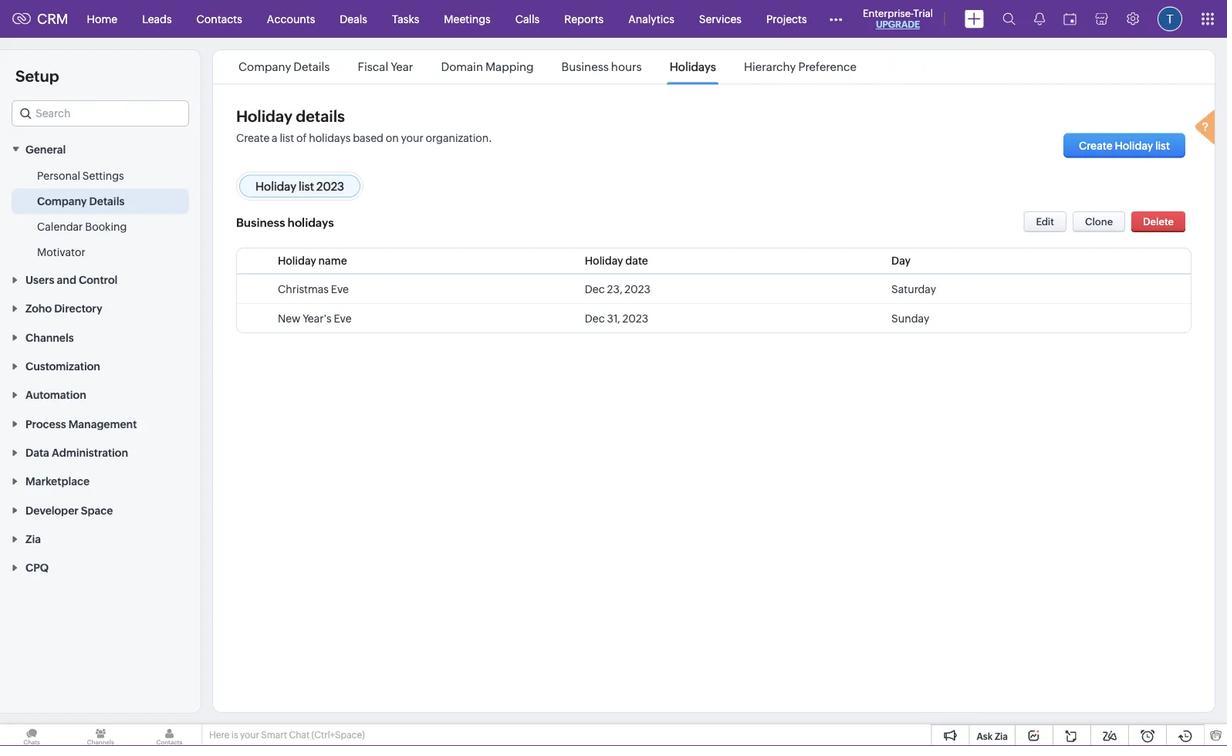 Task type: locate. For each thing, give the bounding box(es) containing it.
holiday up a
[[236, 108, 293, 125]]

booking
[[85, 220, 127, 233]]

holidays down 'details'
[[309, 132, 351, 144]]

1 vertical spatial company
[[37, 195, 87, 207]]

0 horizontal spatial business
[[236, 216, 285, 230]]

sunday
[[892, 313, 930, 325]]

1 vertical spatial company details
[[37, 195, 125, 207]]

fiscal
[[358, 60, 389, 74]]

general region
[[0, 163, 201, 265]]

1 horizontal spatial company
[[239, 60, 291, 74]]

2023 up "business holidays"
[[317, 180, 344, 193]]

zia
[[25, 533, 41, 546], [995, 732, 1008, 742]]

upgrade
[[876, 19, 920, 30]]

customization button
[[0, 352, 201, 380]]

0 vertical spatial company details link
[[236, 60, 332, 74]]

company details link down accounts "link"
[[236, 60, 332, 74]]

2 dec from the top
[[585, 313, 605, 325]]

holiday inside create a list of holidays based on your organization. create holiday list
[[1115, 139, 1154, 152]]

trial
[[914, 7, 933, 19]]

channels
[[25, 331, 74, 344]]

details up 'details'
[[294, 60, 330, 74]]

company down accounts "link"
[[239, 60, 291, 74]]

0 horizontal spatial your
[[240, 730, 259, 741]]

0 horizontal spatial company details
[[37, 195, 125, 207]]

users and control
[[25, 274, 118, 286]]

1 horizontal spatial zia
[[995, 732, 1008, 742]]

eve down name
[[331, 283, 349, 296]]

projects link
[[754, 0, 820, 37]]

holiday for holiday date
[[585, 255, 624, 267]]

list up "business holidays"
[[299, 180, 314, 193]]

personal
[[37, 169, 80, 182]]

your right "is"
[[240, 730, 259, 741]]

1 vertical spatial details
[[89, 195, 125, 207]]

dec for dec 31, 2023
[[585, 313, 605, 325]]

chats image
[[0, 725, 63, 747]]

contacts image
[[138, 725, 201, 747]]

company details down accounts "link"
[[239, 60, 330, 74]]

Search text field
[[12, 101, 188, 126]]

calendar image
[[1064, 13, 1077, 25]]

company details down personal settings link
[[37, 195, 125, 207]]

1 horizontal spatial create
[[1079, 139, 1113, 152]]

administration
[[52, 447, 128, 459]]

2023 right 31, on the top of page
[[623, 313, 649, 325]]

eve right year's
[[334, 313, 352, 325]]

None field
[[12, 100, 189, 127]]

contacts link
[[184, 0, 255, 37]]

1 vertical spatial dec
[[585, 313, 605, 325]]

christmas
[[278, 283, 329, 296]]

list
[[225, 50, 871, 84]]

0 vertical spatial zia
[[25, 533, 41, 546]]

zia right ask on the right
[[995, 732, 1008, 742]]

business for business hours
[[562, 60, 609, 74]]

company details inside general region
[[37, 195, 125, 207]]

marketplace
[[25, 476, 90, 488]]

1 horizontal spatial company details
[[239, 60, 330, 74]]

details
[[294, 60, 330, 74], [89, 195, 125, 207]]

dec left 31, on the top of page
[[585, 313, 605, 325]]

0 vertical spatial 2023
[[317, 180, 344, 193]]

holiday up christmas
[[278, 255, 316, 267]]

0 horizontal spatial company details link
[[37, 193, 125, 209]]

business holidays
[[236, 216, 334, 230]]

day
[[892, 255, 911, 267]]

business hours
[[562, 60, 642, 74]]

holidays inside create a list of holidays based on your organization. create holiday list
[[309, 132, 351, 144]]

create
[[236, 132, 270, 144], [1079, 139, 1113, 152]]

holiday list 2023
[[256, 180, 344, 193]]

new
[[278, 313, 301, 325]]

cpq
[[25, 562, 49, 574]]

1 vertical spatial company details link
[[37, 193, 125, 209]]

holiday up 23,
[[585, 255, 624, 267]]

zia up cpq
[[25, 533, 41, 546]]

list left help image
[[1156, 139, 1171, 152]]

reports
[[565, 13, 604, 25]]

0 vertical spatial details
[[294, 60, 330, 74]]

dec
[[585, 283, 605, 296], [585, 313, 605, 325]]

1 horizontal spatial company details link
[[236, 60, 332, 74]]

meetings
[[444, 13, 491, 25]]

your right on
[[401, 132, 424, 144]]

domain
[[441, 60, 483, 74]]

crm link
[[12, 11, 68, 27]]

0 vertical spatial dec
[[585, 283, 605, 296]]

company up calendar
[[37, 195, 87, 207]]

automation
[[25, 389, 86, 402]]

1 horizontal spatial list
[[299, 180, 314, 193]]

a
[[272, 132, 278, 144]]

business down holiday list 2023
[[236, 216, 285, 230]]

dec left 23,
[[585, 283, 605, 296]]

motivator link
[[37, 244, 85, 260]]

1 horizontal spatial business
[[562, 60, 609, 74]]

0 horizontal spatial list
[[280, 132, 294, 144]]

business
[[562, 60, 609, 74], [236, 216, 285, 230]]

users
[[25, 274, 54, 286]]

31,
[[607, 313, 621, 325]]

company details link
[[236, 60, 332, 74], [37, 193, 125, 209]]

0 horizontal spatial zia
[[25, 533, 41, 546]]

create left a
[[236, 132, 270, 144]]

2023 right 23,
[[625, 283, 651, 296]]

leads
[[142, 13, 172, 25]]

0 vertical spatial business
[[562, 60, 609, 74]]

calls link
[[503, 0, 552, 37]]

holiday for holiday name
[[278, 255, 316, 267]]

directory
[[54, 303, 102, 315]]

2 vertical spatial 2023
[[623, 313, 649, 325]]

create up the clone
[[1079, 139, 1113, 152]]

hierarchy preference link
[[742, 60, 859, 74]]

saturday
[[892, 283, 937, 296]]

1 dec from the top
[[585, 283, 605, 296]]

ask
[[977, 732, 993, 742]]

your
[[401, 132, 424, 144], [240, 730, 259, 741]]

0 horizontal spatial details
[[89, 195, 125, 207]]

2023 for holiday list 2023
[[317, 180, 344, 193]]

holiday left help image
[[1115, 139, 1154, 152]]

home
[[87, 13, 117, 25]]

0 vertical spatial your
[[401, 132, 424, 144]]

tab
[[239, 174, 361, 198]]

chat
[[289, 730, 310, 741]]

name
[[319, 255, 347, 267]]

delete
[[1144, 216, 1174, 228]]

organization.
[[426, 132, 492, 144]]

create a list of holidays based on your organization. create holiday list
[[236, 132, 1171, 152]]

analytics link
[[616, 0, 687, 37]]

leads link
[[130, 0, 184, 37]]

marketplace button
[[0, 467, 201, 496]]

list right a
[[280, 132, 294, 144]]

1 horizontal spatial your
[[401, 132, 424, 144]]

0 vertical spatial company
[[239, 60, 291, 74]]

home link
[[75, 0, 130, 37]]

here is your smart chat (ctrl+space)
[[209, 730, 365, 741]]

create holiday list button
[[1064, 133, 1186, 158]]

reports link
[[552, 0, 616, 37]]

holiday up "business holidays"
[[256, 180, 297, 193]]

holidays up holiday name
[[288, 216, 334, 230]]

1 vertical spatial 2023
[[625, 283, 651, 296]]

company
[[239, 60, 291, 74], [37, 195, 87, 207]]

1 vertical spatial zia
[[995, 732, 1008, 742]]

zia inside dropdown button
[[25, 533, 41, 546]]

0 vertical spatial eve
[[331, 283, 349, 296]]

1 horizontal spatial details
[[294, 60, 330, 74]]

0 vertical spatial holidays
[[309, 132, 351, 144]]

domain mapping link
[[439, 60, 536, 74]]

deals
[[340, 13, 367, 25]]

details up booking at the left top
[[89, 195, 125, 207]]

holiday for holiday list 2023
[[256, 180, 297, 193]]

business left hours
[[562, 60, 609, 74]]

signals image
[[1035, 12, 1045, 25]]

services link
[[687, 0, 754, 37]]

0 horizontal spatial company
[[37, 195, 87, 207]]

cpq button
[[0, 553, 201, 582]]

process
[[25, 418, 66, 430]]

holiday for holiday details
[[236, 108, 293, 125]]

edit button
[[1024, 212, 1067, 232]]

clone
[[1085, 216, 1114, 228]]

holiday date
[[585, 255, 649, 267]]

company details link down personal settings link
[[37, 193, 125, 209]]

holidays
[[309, 132, 351, 144], [288, 216, 334, 230]]

1 vertical spatial business
[[236, 216, 285, 230]]



Task type: describe. For each thing, give the bounding box(es) containing it.
is
[[232, 730, 238, 741]]

dec 31, 2023
[[585, 313, 649, 325]]

tasks link
[[380, 0, 432, 37]]

data administration button
[[0, 438, 201, 467]]

smart
[[261, 730, 287, 741]]

2023 for dec 23, 2023
[[625, 283, 651, 296]]

enterprise-trial upgrade
[[863, 7, 933, 30]]

details
[[296, 108, 345, 125]]

clone button
[[1073, 212, 1126, 232]]

personal settings
[[37, 169, 124, 182]]

accounts link
[[255, 0, 328, 37]]

search image
[[1003, 12, 1016, 25]]

preference
[[799, 60, 857, 74]]

tasks
[[392, 13, 419, 25]]

list containing company details
[[225, 50, 871, 84]]

0 horizontal spatial create
[[236, 132, 270, 144]]

hierarchy
[[744, 60, 796, 74]]

management
[[68, 418, 137, 430]]

mapping
[[486, 60, 534, 74]]

create menu element
[[956, 0, 994, 37]]

company inside general region
[[37, 195, 87, 207]]

calendar booking
[[37, 220, 127, 233]]

zoho directory
[[25, 303, 102, 315]]

details inside list
[[294, 60, 330, 74]]

0 vertical spatial company details
[[239, 60, 330, 74]]

zoho
[[25, 303, 52, 315]]

dec for dec 23, 2023
[[585, 283, 605, 296]]

profile image
[[1158, 7, 1183, 31]]

channels image
[[69, 725, 132, 747]]

fiscal year link
[[356, 60, 416, 74]]

meetings link
[[432, 0, 503, 37]]

setup
[[15, 67, 59, 85]]

process management button
[[0, 409, 201, 438]]

business hours link
[[559, 60, 645, 74]]

year's
[[303, 313, 332, 325]]

(ctrl+space)
[[312, 730, 365, 741]]

of
[[296, 132, 307, 144]]

holiday name
[[278, 255, 347, 267]]

settings
[[82, 169, 124, 182]]

motivator
[[37, 246, 85, 258]]

domain mapping
[[441, 60, 534, 74]]

2023 for dec 31, 2023
[[623, 313, 649, 325]]

personal settings link
[[37, 168, 124, 183]]

search element
[[994, 0, 1025, 38]]

developer
[[25, 504, 79, 517]]

data administration
[[25, 447, 128, 459]]

on
[[386, 132, 399, 144]]

help image
[[1192, 108, 1223, 150]]

Other Modules field
[[820, 7, 853, 31]]

delete button
[[1132, 212, 1186, 232]]

zia button
[[0, 525, 201, 553]]

holidays
[[670, 60, 716, 74]]

signals element
[[1025, 0, 1055, 38]]

1 vertical spatial eve
[[334, 313, 352, 325]]

contacts
[[197, 13, 242, 25]]

create menu image
[[965, 10, 984, 28]]

date
[[626, 255, 649, 267]]

details inside general region
[[89, 195, 125, 207]]

2 horizontal spatial list
[[1156, 139, 1171, 152]]

general
[[25, 143, 66, 155]]

deals link
[[328, 0, 380, 37]]

projects
[[767, 13, 807, 25]]

channels button
[[0, 323, 201, 352]]

christmas eve
[[278, 283, 349, 296]]

space
[[81, 504, 113, 517]]

ask zia
[[977, 732, 1008, 742]]

services
[[699, 13, 742, 25]]

holidays link
[[668, 60, 719, 74]]

1 vertical spatial holidays
[[288, 216, 334, 230]]

your inside create a list of holidays based on your organization. create holiday list
[[401, 132, 424, 144]]

year
[[391, 60, 413, 74]]

1 vertical spatial your
[[240, 730, 259, 741]]

profile element
[[1149, 0, 1192, 37]]

accounts
[[267, 13, 315, 25]]

dec 23, 2023
[[585, 283, 651, 296]]

developer space
[[25, 504, 113, 517]]

tab containing holiday list
[[239, 174, 361, 198]]

process management
[[25, 418, 137, 430]]

edit
[[1037, 216, 1055, 228]]

calendar
[[37, 220, 83, 233]]

analytics
[[629, 13, 675, 25]]

data
[[25, 447, 49, 459]]

business for business holidays
[[236, 216, 285, 230]]

fiscal year
[[358, 60, 413, 74]]

developer space button
[[0, 496, 201, 525]]

automation button
[[0, 380, 201, 409]]

users and control button
[[0, 265, 201, 294]]

control
[[79, 274, 118, 286]]

and
[[57, 274, 76, 286]]

general button
[[0, 134, 201, 163]]

crm
[[37, 11, 68, 27]]

new year's eve
[[278, 313, 352, 325]]

calendar booking link
[[37, 219, 127, 234]]



Task type: vqa. For each thing, say whether or not it's contained in the screenshot.
Search Applications text field
no



